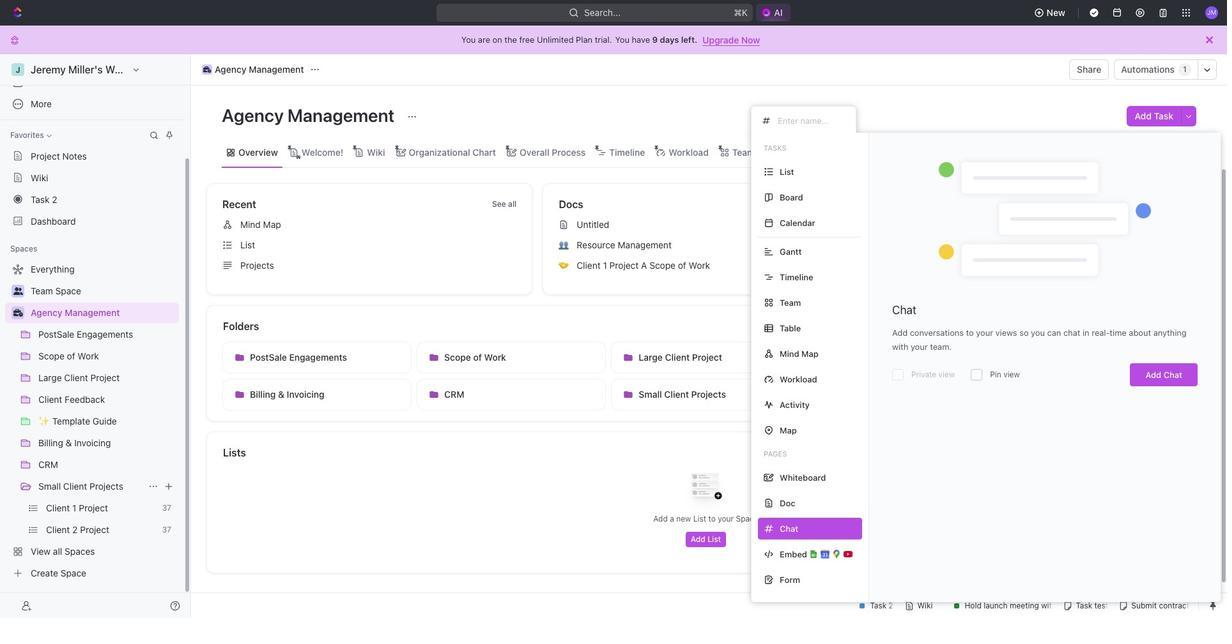 Task type: vqa. For each thing, say whether or not it's contained in the screenshot.
the bottom "Create"
no



Task type: describe. For each thing, give the bounding box(es) containing it.
no lists icon. image
[[680, 463, 731, 514]]

add for add list
[[691, 535, 705, 544]]

project inside sidebar navigation
[[31, 151, 60, 161]]

tasks
[[764, 144, 786, 152]]

1 horizontal spatial projects
[[240, 260, 274, 271]]

1 vertical spatial timeline
[[780, 272, 813, 282]]

organizational
[[409, 147, 470, 158]]

project for large client project
[[692, 352, 722, 363]]

calendar
[[780, 218, 815, 228]]

‎task
[[31, 194, 50, 205]]

time
[[1110, 328, 1127, 338]]

add conversations to your views so you can chat in real-time about anything with your team.
[[892, 328, 1187, 352]]

plan
[[576, 35, 593, 45]]

add for add task
[[1135, 111, 1152, 121]]

upgrade
[[702, 34, 739, 45]]

scope inside button
[[444, 352, 471, 363]]

see
[[492, 199, 506, 209]]

add for add chat
[[1146, 370, 1161, 380]]

team.
[[930, 342, 952, 352]]

agency management link inside tree
[[31, 303, 176, 323]]

small inside button
[[639, 389, 662, 400]]

‎task 2
[[31, 194, 57, 205]]

agency inside sidebar navigation
[[31, 307, 62, 318]]

lists button
[[222, 445, 1190, 461]]

2
[[52, 194, 57, 205]]

gantt
[[780, 246, 802, 257]]

see all button
[[487, 197, 522, 212]]

untitled
[[577, 219, 609, 230]]

pages
[[764, 450, 787, 458]]

add chat
[[1146, 370, 1182, 380]]

new button
[[1029, 3, 1073, 23]]

list inside 'button'
[[708, 535, 721, 544]]

1 horizontal spatial list link
[[776, 143, 794, 161]]

tree inside sidebar navigation
[[5, 259, 179, 584]]

small client projects button
[[611, 379, 800, 411]]

postsale
[[250, 352, 287, 363]]

view for private view
[[939, 370, 955, 380]]

drop files here to attach
[[1003, 245, 1097, 255]]

folders button
[[222, 319, 1172, 334]]

🤝
[[559, 261, 569, 270]]

drop
[[1003, 245, 1022, 255]]

table
[[780, 323, 801, 333]]

whiteboard
[[780, 473, 826, 483]]

1 horizontal spatial wiki
[[367, 147, 385, 158]]

invoicing
[[287, 389, 324, 400]]

list up the board
[[780, 166, 794, 177]]

projects inside tree
[[90, 481, 123, 492]]

postsale engagements
[[250, 352, 347, 363]]

views
[[995, 328, 1017, 338]]

small client projects inside button
[[639, 389, 726, 400]]

projects link
[[217, 256, 527, 276]]

are
[[478, 35, 490, 45]]

can
[[1047, 328, 1061, 338]]

0 horizontal spatial mind map
[[240, 219, 281, 230]]

list down the 'recent'
[[240, 240, 255, 251]]

activity
[[780, 400, 810, 410]]

‎task 2 link
[[5, 189, 179, 210]]

trial.
[[595, 35, 612, 45]]

1 vertical spatial 1
[[603, 260, 607, 271]]

of inside button
[[473, 352, 482, 363]]

now
[[741, 34, 760, 45]]

1 horizontal spatial mind
[[780, 349, 799, 359]]

&
[[278, 389, 284, 400]]

client 1 project a scope of work
[[577, 260, 710, 271]]

overall process
[[520, 147, 586, 158]]

0 vertical spatial chat
[[892, 304, 916, 317]]

add task button
[[1127, 106, 1181, 127]]

recent
[[222, 199, 256, 210]]

small client projects link
[[38, 477, 143, 497]]

about
[[1129, 328, 1151, 338]]

management inside tree
[[65, 307, 120, 318]]

spaces
[[10, 244, 37, 254]]

1 horizontal spatial map
[[780, 425, 797, 436]]

0 vertical spatial agency management
[[215, 64, 304, 75]]

anything
[[1153, 328, 1187, 338]]

a
[[670, 514, 674, 524]]

notes
[[62, 151, 87, 161]]

organizational chart link
[[406, 143, 496, 161]]

billing & invoicing button
[[222, 379, 412, 411]]

unlimited
[[537, 35, 574, 45]]

chat
[[1063, 328, 1080, 338]]

left.
[[681, 35, 697, 45]]

have
[[632, 35, 650, 45]]

2 horizontal spatial your
[[976, 328, 993, 338]]

add list
[[691, 535, 721, 544]]

resource management
[[577, 240, 672, 251]]

upgrade now link
[[702, 34, 760, 45]]

the
[[504, 35, 517, 45]]

welcome!
[[302, 147, 343, 158]]

large client project button
[[611, 342, 800, 374]]

add for add conversations to your views so you can chat in real-time about anything with your team.
[[892, 328, 908, 338]]

sidebar navigation
[[0, 54, 191, 619]]

real-
[[1092, 328, 1110, 338]]

1 horizontal spatial wiki link
[[364, 143, 385, 161]]

chart
[[472, 147, 496, 158]]

form
[[780, 575, 800, 585]]

0 horizontal spatial your
[[718, 514, 734, 524]]

small client projects inside tree
[[38, 481, 123, 492]]

workload link
[[666, 143, 709, 161]]

list down enter name... field
[[779, 147, 794, 158]]

share
[[1077, 64, 1101, 75]]

agency management inside tree
[[31, 307, 120, 318]]

1 horizontal spatial mind map
[[780, 349, 819, 359]]

overall
[[520, 147, 549, 158]]

welcome! link
[[299, 143, 343, 161]]

all
[[508, 199, 517, 209]]



Task type: locate. For each thing, give the bounding box(es) containing it.
business time image
[[203, 66, 211, 73], [13, 309, 23, 317]]

2 vertical spatial map
[[780, 425, 797, 436]]

1 vertical spatial small client projects
[[38, 481, 123, 492]]

0 horizontal spatial mind
[[240, 219, 261, 230]]

work
[[689, 260, 710, 271], [484, 352, 506, 363]]

add inside the add conversations to your views so you can chat in real-time about anything with your team.
[[892, 328, 908, 338]]

👥
[[559, 240, 569, 250]]

doc
[[780, 498, 795, 508]]

your right with
[[911, 342, 928, 352]]

1 horizontal spatial view
[[1003, 370, 1020, 380]]

Enter name... field
[[776, 115, 845, 127]]

client feedback
[[833, 352, 901, 363]]

1 horizontal spatial chat
[[1164, 370, 1182, 380]]

project left a
[[609, 260, 639, 271]]

2 view from the left
[[1003, 370, 1020, 380]]

0 horizontal spatial team
[[732, 147, 755, 158]]

overview
[[238, 147, 278, 158]]

business time image inside tree
[[13, 309, 23, 317]]

days
[[660, 35, 679, 45]]

pin view
[[990, 370, 1020, 380]]

wiki right welcome!
[[367, 147, 385, 158]]

on
[[492, 35, 502, 45]]

scope up crm
[[444, 352, 471, 363]]

add left task at top
[[1135, 111, 1152, 121]]

0 horizontal spatial of
[[473, 352, 482, 363]]

small
[[639, 389, 662, 400], [38, 481, 61, 492]]

engagements
[[289, 352, 347, 363]]

0 vertical spatial small
[[639, 389, 662, 400]]

0 vertical spatial scope
[[649, 260, 676, 271]]

0 horizontal spatial projects
[[90, 481, 123, 492]]

0 vertical spatial agency
[[215, 64, 246, 75]]

1 horizontal spatial agency management link
[[199, 62, 307, 77]]

your left views
[[976, 328, 993, 338]]

wiki up ‎task
[[31, 172, 48, 183]]

1 vertical spatial of
[[473, 352, 482, 363]]

add a new list to your space
[[653, 514, 758, 524]]

2 vertical spatial your
[[718, 514, 734, 524]]

list down add a new list to your space
[[708, 535, 721, 544]]

lists
[[223, 447, 246, 459]]

small client projects
[[639, 389, 726, 400], [38, 481, 123, 492]]

favorites
[[10, 130, 44, 140]]

mind map
[[240, 219, 281, 230], [780, 349, 819, 359]]

2 horizontal spatial to
[[1062, 245, 1070, 255]]

tree containing agency management
[[5, 259, 179, 584]]

see all
[[492, 199, 517, 209]]

1 vertical spatial list link
[[217, 235, 527, 256]]

team up "table"
[[780, 297, 801, 308]]

0 horizontal spatial work
[[484, 352, 506, 363]]

1 horizontal spatial scope
[[649, 260, 676, 271]]

0 horizontal spatial view
[[939, 370, 955, 380]]

dashboards link
[[5, 72, 179, 93]]

tree
[[5, 259, 179, 584]]

0 vertical spatial project
[[31, 151, 60, 161]]

view right pin
[[1003, 370, 1020, 380]]

add for add a new list to your space
[[653, 514, 668, 524]]

2 horizontal spatial projects
[[691, 389, 726, 400]]

0 horizontal spatial project
[[31, 151, 60, 161]]

1 horizontal spatial workload
[[780, 374, 817, 384]]

new
[[676, 514, 691, 524]]

1 horizontal spatial your
[[911, 342, 928, 352]]

small inside sidebar navigation
[[38, 481, 61, 492]]

0 horizontal spatial to
[[708, 514, 716, 524]]

1 vertical spatial project
[[609, 260, 639, 271]]

1 vertical spatial work
[[484, 352, 506, 363]]

1 vertical spatial scope
[[444, 352, 471, 363]]

1 vertical spatial workload
[[780, 374, 817, 384]]

2 vertical spatial project
[[692, 352, 722, 363]]

search...
[[584, 7, 621, 18]]

you
[[1031, 328, 1045, 338]]

here
[[1043, 245, 1060, 255]]

mind map down the 'recent'
[[240, 219, 281, 230]]

1 view from the left
[[939, 370, 955, 380]]

untitled link
[[554, 215, 863, 235]]

list link
[[776, 143, 794, 161], [217, 235, 527, 256]]

2 vertical spatial to
[[708, 514, 716, 524]]

process
[[552, 147, 586, 158]]

wiki link down project notes link
[[5, 167, 179, 188]]

0 vertical spatial wiki
[[367, 147, 385, 158]]

0 vertical spatial to
[[1062, 245, 1070, 255]]

1 vertical spatial wiki
[[31, 172, 48, 183]]

0 vertical spatial business time image
[[203, 66, 211, 73]]

view right private
[[939, 370, 955, 380]]

free
[[519, 35, 535, 45]]

0 horizontal spatial agency management link
[[31, 303, 176, 323]]

2 vertical spatial agency
[[31, 307, 62, 318]]

files
[[1024, 245, 1040, 255]]

client feedback button
[[806, 342, 995, 374]]

0 vertical spatial mind
[[240, 219, 261, 230]]

1 vertical spatial your
[[911, 342, 928, 352]]

your left space
[[718, 514, 734, 524]]

2 vertical spatial projects
[[90, 481, 123, 492]]

timeline
[[609, 147, 645, 158], [780, 272, 813, 282]]

client inside sidebar navigation
[[63, 481, 87, 492]]

of right a
[[678, 260, 686, 271]]

0 horizontal spatial list link
[[217, 235, 527, 256]]

dashboards
[[31, 77, 80, 88]]

2 you from the left
[[615, 35, 629, 45]]

conversations
[[910, 328, 964, 338]]

chat
[[892, 304, 916, 317], [1164, 370, 1182, 380]]

0 vertical spatial your
[[976, 328, 993, 338]]

docs
[[559, 199, 583, 210]]

chat down anything
[[1164, 370, 1182, 380]]

workload left team link
[[669, 147, 709, 158]]

billing & invoicing
[[250, 389, 324, 400]]

list
[[779, 147, 794, 158], [780, 166, 794, 177], [240, 240, 255, 251], [693, 514, 706, 524], [708, 535, 721, 544]]

agency management link
[[199, 62, 307, 77], [31, 303, 176, 323]]

1 vertical spatial projects
[[691, 389, 726, 400]]

project notes
[[31, 151, 87, 161]]

space
[[736, 514, 758, 524]]

projects inside button
[[691, 389, 726, 400]]

1 vertical spatial mind map
[[780, 349, 819, 359]]

large client project
[[639, 352, 722, 363]]

add inside 'button'
[[691, 535, 705, 544]]

board
[[780, 192, 803, 202]]

1 vertical spatial agency
[[222, 105, 284, 126]]

view
[[939, 370, 955, 380], [1003, 370, 1020, 380]]

scope of work button
[[417, 342, 606, 374]]

1 you from the left
[[461, 35, 476, 45]]

mind down "table"
[[780, 349, 799, 359]]

crm button
[[417, 379, 606, 411]]

0 horizontal spatial workload
[[669, 147, 709, 158]]

chat up with
[[892, 304, 916, 317]]

team left tasks at right top
[[732, 147, 755, 158]]

to right conversations
[[966, 328, 974, 338]]

1 horizontal spatial of
[[678, 260, 686, 271]]

0 vertical spatial agency management link
[[199, 62, 307, 77]]

you left have
[[615, 35, 629, 45]]

projects
[[240, 260, 274, 271], [691, 389, 726, 400], [90, 481, 123, 492]]

1 down "resource" at top
[[603, 260, 607, 271]]

add inside 'button'
[[1135, 111, 1152, 121]]

agency
[[215, 64, 246, 75], [222, 105, 284, 126], [31, 307, 62, 318]]

1 horizontal spatial business time image
[[203, 66, 211, 73]]

to inside the add conversations to your views so you can chat in real-time about anything with your team.
[[966, 328, 974, 338]]

0 vertical spatial work
[[689, 260, 710, 271]]

client inside button
[[833, 352, 858, 363]]

add up with
[[892, 328, 908, 338]]

wiki inside sidebar navigation
[[31, 172, 48, 183]]

work inside button
[[484, 352, 506, 363]]

work down untitled link
[[689, 260, 710, 271]]

0 horizontal spatial scope
[[444, 352, 471, 363]]

0 horizontal spatial wiki link
[[5, 167, 179, 188]]

dashboard link
[[5, 211, 179, 231]]

project down 'favorites' button
[[31, 151, 60, 161]]

1 right automations
[[1183, 65, 1187, 74]]

0 horizontal spatial you
[[461, 35, 476, 45]]

scope of work
[[444, 352, 506, 363]]

mind map down "table"
[[780, 349, 819, 359]]

0 horizontal spatial small client projects
[[38, 481, 123, 492]]

0 vertical spatial 1
[[1183, 65, 1187, 74]]

new
[[1047, 7, 1065, 18]]

1 vertical spatial agency management link
[[31, 303, 176, 323]]

timeline right process
[[609, 147, 645, 158]]

0 vertical spatial map
[[263, 219, 281, 230]]

add left a
[[653, 514, 668, 524]]

1 vertical spatial to
[[966, 328, 974, 338]]

postsale engagements button
[[222, 342, 412, 374]]

1 horizontal spatial 1
[[1183, 65, 1187, 74]]

wiki link right welcome!
[[364, 143, 385, 161]]

share button
[[1069, 59, 1109, 80]]

automations
[[1121, 64, 1175, 75]]

1 horizontal spatial small
[[639, 389, 662, 400]]

list right new
[[693, 514, 706, 524]]

1 vertical spatial map
[[801, 349, 819, 359]]

of up crm 'button'
[[473, 352, 482, 363]]

private
[[911, 370, 936, 380]]

organizational chart
[[409, 147, 496, 158]]

task
[[1154, 111, 1173, 121]]

project down folders button
[[692, 352, 722, 363]]

your
[[976, 328, 993, 338], [911, 342, 928, 352], [718, 514, 734, 524]]

folders
[[223, 321, 259, 332]]

0 vertical spatial small client projects
[[639, 389, 726, 400]]

0 horizontal spatial timeline
[[609, 147, 645, 158]]

add list button
[[686, 532, 726, 548]]

feedback
[[860, 352, 901, 363]]

dashboard
[[31, 216, 76, 227]]

1 vertical spatial mind
[[780, 349, 799, 359]]

1 horizontal spatial team
[[780, 297, 801, 308]]

billing
[[250, 389, 276, 400]]

1 horizontal spatial to
[[966, 328, 974, 338]]

0 vertical spatial list link
[[776, 143, 794, 161]]

with
[[892, 342, 908, 352]]

1 horizontal spatial project
[[609, 260, 639, 271]]

1 vertical spatial chat
[[1164, 370, 1182, 380]]

1 vertical spatial agency management
[[222, 105, 398, 126]]

0 vertical spatial of
[[678, 260, 686, 271]]

scope right a
[[649, 260, 676, 271]]

overall process link
[[517, 143, 586, 161]]

1 vertical spatial business time image
[[13, 309, 23, 317]]

0 vertical spatial mind map
[[240, 219, 281, 230]]

1 horizontal spatial work
[[689, 260, 710, 271]]

0 horizontal spatial map
[[263, 219, 281, 230]]

timeline down gantt
[[780, 272, 813, 282]]

1 vertical spatial wiki link
[[5, 167, 179, 188]]

0 vertical spatial workload
[[669, 147, 709, 158]]

1 vertical spatial small
[[38, 481, 61, 492]]

0 horizontal spatial small
[[38, 481, 61, 492]]

to up add list
[[708, 514, 716, 524]]

1 vertical spatial team
[[780, 297, 801, 308]]

1 horizontal spatial small client projects
[[639, 389, 726, 400]]

2 horizontal spatial project
[[692, 352, 722, 363]]

0 horizontal spatial business time image
[[13, 309, 23, 317]]

2 horizontal spatial map
[[801, 349, 819, 359]]

to right here
[[1062, 245, 1070, 255]]

client
[[577, 260, 601, 271], [665, 352, 690, 363], [833, 352, 858, 363], [664, 389, 689, 400], [63, 481, 87, 492]]

0 vertical spatial projects
[[240, 260, 274, 271]]

view for pin view
[[1003, 370, 1020, 380]]

project notes link
[[5, 146, 179, 166]]

overview link
[[236, 143, 278, 161]]

pin
[[990, 370, 1001, 380]]

mind
[[240, 219, 261, 230], [780, 349, 799, 359]]

mind down the 'recent'
[[240, 219, 261, 230]]

add down add a new list to your space
[[691, 535, 705, 544]]

add down about
[[1146, 370, 1161, 380]]

project for client 1 project a scope of work
[[609, 260, 639, 271]]

project inside button
[[692, 352, 722, 363]]

2 vertical spatial agency management
[[31, 307, 120, 318]]

9
[[652, 35, 658, 45]]

0 vertical spatial timeline
[[609, 147, 645, 158]]

team link
[[730, 143, 755, 161]]

you left are
[[461, 35, 476, 45]]

work up crm 'button'
[[484, 352, 506, 363]]

workload up activity
[[780, 374, 817, 384]]

0 horizontal spatial chat
[[892, 304, 916, 317]]



